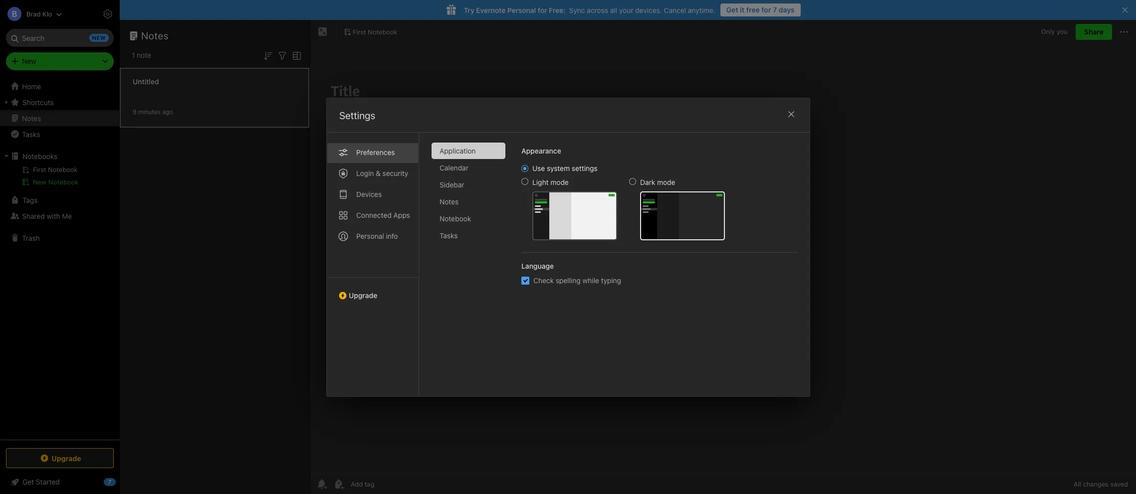 Task type: describe. For each thing, give the bounding box(es) containing it.
sidebar
[[439, 180, 464, 189]]

9 minutes ago
[[133, 108, 173, 116]]

new notebook
[[33, 178, 79, 186]]

dark mode
[[640, 178, 675, 186]]

sidebar tab
[[431, 176, 505, 193]]

Note Editor text field
[[310, 68, 1136, 474]]

info
[[386, 232, 398, 240]]

first notebook button
[[340, 25, 401, 39]]

sync
[[569, 6, 585, 14]]

days
[[779, 5, 795, 14]]

while
[[582, 276, 599, 285]]

trash
[[22, 234, 40, 242]]

0 horizontal spatial personal
[[356, 232, 384, 240]]

first
[[353, 28, 366, 36]]

application tab
[[431, 142, 505, 159]]

notes link
[[0, 110, 119, 126]]

you
[[1057, 28, 1068, 36]]

trash link
[[0, 230, 119, 246]]

anytime.
[[688, 6, 715, 14]]

login
[[356, 169, 374, 177]]

for for 7
[[762, 5, 771, 14]]

1 horizontal spatial personal
[[507, 6, 536, 14]]

free
[[746, 5, 760, 14]]

typing
[[601, 276, 621, 285]]

appearance
[[521, 146, 561, 155]]

notebooks
[[22, 152, 57, 160]]

shared with me
[[22, 212, 72, 220]]

notebooks link
[[0, 148, 119, 164]]

close image
[[785, 108, 797, 120]]

dark
[[640, 178, 655, 186]]

shortcuts button
[[0, 94, 119, 110]]

new for new notebook
[[33, 178, 47, 186]]

spelling
[[556, 276, 580, 285]]

tags button
[[0, 192, 119, 208]]

tree containing home
[[0, 78, 120, 440]]

share
[[1084, 27, 1104, 36]]

Use system settings radio
[[521, 165, 528, 172]]

try evernote personal for free: sync across all your devices. cancel anytime.
[[464, 6, 715, 14]]

light mode
[[532, 178, 569, 186]]

me
[[62, 212, 72, 220]]

devices
[[356, 190, 382, 198]]

all
[[1074, 481, 1081, 489]]

for for free:
[[538, 6, 547, 14]]

add a reminder image
[[316, 479, 328, 491]]

cancel
[[664, 6, 686, 14]]

new notebook group
[[0, 164, 119, 192]]

apps
[[393, 211, 410, 219]]

use
[[532, 164, 545, 172]]

0 horizontal spatial upgrade
[[52, 454, 81, 463]]

security
[[382, 169, 408, 177]]

get it free for 7 days button
[[720, 3, 801, 16]]

notes inside notes link
[[22, 114, 41, 123]]

untitled
[[133, 77, 159, 86]]

only
[[1041, 28, 1055, 36]]

add tag image
[[333, 479, 345, 491]]

evernote
[[476, 6, 506, 14]]

0 vertical spatial notes
[[141, 30, 169, 41]]

9
[[133, 108, 137, 116]]

get
[[726, 5, 738, 14]]

settings image
[[102, 8, 114, 20]]

all changes saved
[[1074, 481, 1128, 489]]

try
[[464, 6, 474, 14]]

expand notebooks image
[[2, 152, 10, 160]]

1
[[132, 51, 135, 59]]

home link
[[0, 78, 120, 94]]



Task type: locate. For each thing, give the bounding box(es) containing it.
tasks down notebook 'tab'
[[439, 231, 458, 240]]

upgrade button
[[327, 277, 418, 304], [6, 449, 114, 469]]

0 vertical spatial notebook
[[368, 28, 397, 36]]

tasks button
[[0, 126, 119, 142]]

1 horizontal spatial for
[[762, 5, 771, 14]]

option group
[[521, 164, 725, 240]]

0 vertical spatial personal
[[507, 6, 536, 14]]

tree
[[0, 78, 120, 440]]

use system settings
[[532, 164, 597, 172]]

for left free:
[[538, 6, 547, 14]]

system
[[547, 164, 570, 172]]

0 vertical spatial upgrade
[[349, 291, 377, 300]]

minutes
[[138, 108, 161, 116]]

Dark mode radio
[[629, 178, 636, 185]]

2 horizontal spatial notebook
[[439, 214, 471, 223]]

check
[[533, 276, 554, 285]]

light
[[532, 178, 548, 186]]

7
[[773, 5, 777, 14]]

notebook tab
[[431, 210, 505, 227]]

notebook up tags button
[[48, 178, 79, 186]]

1 horizontal spatial upgrade
[[349, 291, 377, 300]]

0 horizontal spatial notebook
[[48, 178, 79, 186]]

notes down shortcuts
[[22, 114, 41, 123]]

notes down sidebar on the top of the page
[[439, 197, 458, 206]]

only you
[[1041, 28, 1068, 36]]

ago
[[162, 108, 173, 116]]

1 vertical spatial personal
[[356, 232, 384, 240]]

for inside button
[[762, 5, 771, 14]]

with
[[47, 212, 60, 220]]

new up tags on the top of the page
[[33, 178, 47, 186]]

1 vertical spatial new
[[33, 178, 47, 186]]

get it free for 7 days
[[726, 5, 795, 14]]

1 horizontal spatial notes
[[141, 30, 169, 41]]

1 mode from the left
[[550, 178, 569, 186]]

personal right evernote
[[507, 6, 536, 14]]

your
[[619, 6, 633, 14]]

1 horizontal spatial tab list
[[431, 142, 513, 396]]

0 horizontal spatial tab list
[[327, 132, 419, 396]]

calendar
[[439, 163, 468, 172]]

preferences
[[356, 148, 395, 156]]

0 horizontal spatial for
[[538, 6, 547, 14]]

across
[[587, 6, 608, 14]]

notebook inside 'tab'
[[439, 214, 471, 223]]

0 horizontal spatial tasks
[[22, 130, 40, 138]]

0 vertical spatial upgrade button
[[327, 277, 418, 304]]

tasks inside tasks button
[[22, 130, 40, 138]]

option group containing use system settings
[[521, 164, 725, 240]]

2 horizontal spatial notes
[[439, 197, 458, 206]]

Check spelling while typing checkbox
[[521, 276, 529, 284]]

0 horizontal spatial mode
[[550, 178, 569, 186]]

2 vertical spatial notebook
[[439, 214, 471, 223]]

tasks tab
[[431, 227, 505, 244]]

devices.
[[635, 6, 662, 14]]

0 horizontal spatial upgrade button
[[6, 449, 114, 469]]

upgrade button inside tab list
[[327, 277, 418, 304]]

1 vertical spatial notebook
[[48, 178, 79, 186]]

new notebook button
[[0, 176, 119, 188]]

notebook inside button
[[48, 178, 79, 186]]

mode for dark mode
[[657, 178, 675, 186]]

tab list
[[327, 132, 419, 396], [431, 142, 513, 396]]

notebook down 'notes' tab
[[439, 214, 471, 223]]

login & security
[[356, 169, 408, 177]]

free:
[[549, 6, 566, 14]]

Search text field
[[13, 29, 107, 47]]

tasks inside tasks tab
[[439, 231, 458, 240]]

upgrade inside tab list
[[349, 291, 377, 300]]

new for new
[[22, 57, 36, 65]]

tab list containing preferences
[[327, 132, 419, 396]]

check spelling while typing
[[533, 276, 621, 285]]

mode for light mode
[[550, 178, 569, 186]]

expand note image
[[317, 26, 329, 38]]

shared
[[22, 212, 45, 220]]

&
[[376, 169, 380, 177]]

all
[[610, 6, 617, 14]]

saved
[[1111, 481, 1128, 489]]

1 horizontal spatial tasks
[[439, 231, 458, 240]]

tab list containing application
[[431, 142, 513, 396]]

None search field
[[13, 29, 107, 47]]

note
[[137, 51, 151, 59]]

home
[[22, 82, 41, 91]]

tags
[[22, 196, 38, 204]]

new button
[[6, 52, 114, 70]]

shared with me link
[[0, 208, 119, 224]]

first notebook
[[353, 28, 397, 36]]

new inside button
[[33, 178, 47, 186]]

1 vertical spatial upgrade button
[[6, 449, 114, 469]]

share button
[[1076, 24, 1112, 40]]

application
[[439, 146, 476, 155]]

new
[[22, 57, 36, 65], [33, 178, 47, 186]]

1 horizontal spatial upgrade button
[[327, 277, 418, 304]]

for
[[762, 5, 771, 14], [538, 6, 547, 14]]

notebook for new notebook
[[48, 178, 79, 186]]

personal info
[[356, 232, 398, 240]]

2 for from the left
[[538, 6, 547, 14]]

1 for from the left
[[762, 5, 771, 14]]

tasks up notebooks
[[22, 130, 40, 138]]

upgrade
[[349, 291, 377, 300], [52, 454, 81, 463]]

connected apps
[[356, 211, 410, 219]]

personal down connected
[[356, 232, 384, 240]]

notebook
[[368, 28, 397, 36], [48, 178, 79, 186], [439, 214, 471, 223]]

0 vertical spatial tasks
[[22, 130, 40, 138]]

settings
[[572, 164, 597, 172]]

new up home
[[22, 57, 36, 65]]

changes
[[1083, 481, 1109, 489]]

tasks
[[22, 130, 40, 138], [439, 231, 458, 240]]

0 horizontal spatial notes
[[22, 114, 41, 123]]

2 mode from the left
[[657, 178, 675, 186]]

notebook inside button
[[368, 28, 397, 36]]

for left 7
[[762, 5, 771, 14]]

settings
[[339, 110, 375, 121]]

Light mode radio
[[521, 178, 528, 185]]

mode right dark
[[657, 178, 675, 186]]

1 horizontal spatial mode
[[657, 178, 675, 186]]

connected
[[356, 211, 391, 219]]

0 vertical spatial new
[[22, 57, 36, 65]]

mode down system
[[550, 178, 569, 186]]

1 horizontal spatial notebook
[[368, 28, 397, 36]]

notebook for first notebook
[[368, 28, 397, 36]]

notes inside 'notes' tab
[[439, 197, 458, 206]]

tab list for appearance
[[431, 142, 513, 396]]

notes up note
[[141, 30, 169, 41]]

language
[[521, 262, 554, 270]]

note window element
[[310, 20, 1136, 495]]

1 vertical spatial upgrade
[[52, 454, 81, 463]]

notebook right first
[[368, 28, 397, 36]]

it
[[740, 5, 745, 14]]

notes tab
[[431, 193, 505, 210]]

2 vertical spatial notes
[[439, 197, 458, 206]]

calendar tab
[[431, 159, 505, 176]]

1 note
[[132, 51, 151, 59]]

1 vertical spatial tasks
[[439, 231, 458, 240]]

personal
[[507, 6, 536, 14], [356, 232, 384, 240]]

new inside popup button
[[22, 57, 36, 65]]

mode
[[550, 178, 569, 186], [657, 178, 675, 186]]

notes
[[141, 30, 169, 41], [22, 114, 41, 123], [439, 197, 458, 206]]

shortcuts
[[22, 98, 54, 107]]

tab list for application
[[327, 132, 419, 396]]

1 vertical spatial notes
[[22, 114, 41, 123]]



Task type: vqa. For each thing, say whether or not it's contained in the screenshot.
thumbnail
no



